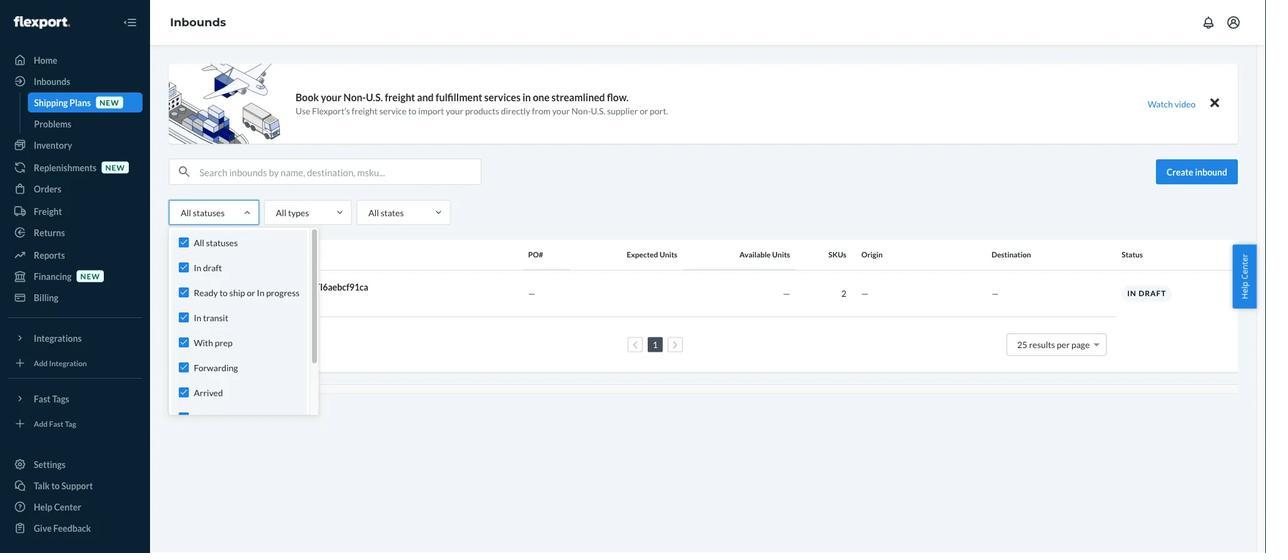Task type: locate. For each thing, give the bounding box(es) containing it.
0 horizontal spatial freight
[[352, 106, 378, 116]]

0 horizontal spatial or
[[247, 287, 255, 298]]

draft down status
[[1139, 289, 1167, 298]]

progress
[[266, 287, 300, 298]]

0 vertical spatial new
[[100, 98, 119, 107]]

settings link
[[8, 455, 143, 475]]

square image
[[179, 290, 189, 300]]

available units
[[740, 250, 791, 259]]

0 horizontal spatial help center
[[34, 502, 81, 513]]

1 vertical spatial new
[[105, 163, 125, 172]]

new down reports link on the top of the page
[[80, 272, 100, 281]]

0 horizontal spatial draft
[[203, 262, 222, 273]]

1 horizontal spatial units
[[773, 250, 791, 259]]

0 horizontal spatial units
[[660, 250, 678, 259]]

help center inside "button"
[[1239, 254, 1251, 300]]

4 — from the left
[[992, 288, 999, 299]]

2 add from the top
[[34, 419, 48, 428]]

to inside button
[[51, 481, 60, 491]]

watch video button
[[1140, 95, 1205, 113]]

or left port.
[[640, 106, 648, 116]]

to right the talk at the left
[[51, 481, 60, 491]]

replenishments
[[34, 162, 97, 173]]

add
[[34, 359, 48, 368], [34, 419, 48, 428]]

flexport's
[[312, 106, 350, 116]]

units for expected units
[[660, 250, 678, 259]]

or
[[640, 106, 648, 116], [247, 287, 255, 298]]

fast left tag
[[49, 419, 63, 428]]

home
[[34, 55, 57, 65]]

1 horizontal spatial center
[[1239, 254, 1251, 280]]

all statuses up reserve
[[194, 237, 238, 248]]

0 vertical spatial in draft
[[194, 262, 222, 273]]

fulfillment
[[436, 91, 483, 104]]

all statuses
[[181, 207, 225, 218], [194, 237, 238, 248]]

services
[[484, 91, 521, 104]]

inbounds link
[[170, 15, 226, 29], [8, 71, 143, 91]]

freight left service
[[352, 106, 378, 116]]

add inside add integration link
[[34, 359, 48, 368]]

all left types on the top left
[[276, 207, 286, 218]]

add left integration
[[34, 359, 48, 368]]

units for available units
[[773, 250, 791, 259]]

storage
[[239, 282, 270, 293]]

book
[[296, 91, 319, 104]]

1 units from the left
[[660, 250, 678, 259]]

in transit
[[194, 312, 228, 323]]

give
[[34, 523, 52, 534]]

streamlined
[[552, 91, 605, 104]]

0 vertical spatial u.s.
[[366, 91, 383, 104]]

1 vertical spatial non-
[[572, 106, 591, 116]]

your up "flexport's" in the left top of the page
[[321, 91, 342, 104]]

1 horizontal spatial non-
[[572, 106, 591, 116]]

inventory
[[34, 140, 72, 150]]

u.s. down streamlined
[[591, 106, 606, 116]]

new up orders link
[[105, 163, 125, 172]]

create inbound button
[[1157, 160, 1239, 185]]

fast inside dropdown button
[[34, 394, 50, 404]]

u.s. up service
[[366, 91, 383, 104]]

products
[[465, 106, 499, 116]]

create inbound
[[1167, 167, 1228, 177]]

help inside "button"
[[1239, 282, 1251, 300]]

shipping plans
[[34, 97, 91, 108]]

your
[[321, 91, 342, 104], [446, 106, 464, 116], [552, 106, 570, 116]]

1 link
[[651, 340, 661, 350]]

0 horizontal spatial u.s.
[[366, 91, 383, 104]]

add integration
[[34, 359, 87, 368]]

to for ready to ship or in progress
[[220, 287, 228, 298]]

reports link
[[8, 245, 143, 265]]

2 vertical spatial new
[[80, 272, 100, 281]]

in draft up reserve
[[194, 262, 222, 273]]

— down po#
[[528, 288, 536, 299]]

add down fast tags
[[34, 419, 48, 428]]

results
[[1030, 340, 1056, 350]]

all left 'states'
[[369, 207, 379, 218]]

all
[[181, 207, 191, 218], [276, 207, 286, 218], [369, 207, 379, 218], [194, 237, 204, 248]]

all up ready
[[194, 237, 204, 248]]

integrations button
[[8, 328, 143, 348]]

in draft down status
[[1128, 289, 1167, 298]]

freight
[[385, 91, 415, 104], [352, 106, 378, 116]]

non- up "flexport's" in the left top of the page
[[344, 91, 366, 104]]

1 horizontal spatial help
[[1239, 282, 1251, 300]]

1
[[653, 340, 658, 350]]

1 horizontal spatial your
[[446, 106, 464, 116]]

0 vertical spatial center
[[1239, 254, 1251, 280]]

0 vertical spatial help center
[[1239, 254, 1251, 300]]

all up square image
[[181, 207, 191, 218]]

draft
[[203, 262, 222, 273], [1139, 289, 1167, 298]]

to
[[409, 106, 417, 116], [220, 287, 228, 298], [51, 481, 60, 491]]

0 vertical spatial draft
[[203, 262, 222, 273]]

reserve storage shipment sti6aebcf91ca created oct 23, 2023
[[206, 282, 368, 304]]

and
[[417, 91, 434, 104]]

u.s.
[[366, 91, 383, 104], [591, 106, 606, 116]]

0 vertical spatial inbounds
[[170, 15, 226, 29]]

— down destination
[[992, 288, 999, 299]]

square image
[[179, 251, 189, 261]]

0 horizontal spatial to
[[51, 481, 60, 491]]

import
[[418, 106, 444, 116]]

shipping
[[34, 97, 68, 108]]

in draft
[[194, 262, 222, 273], [1128, 289, 1167, 298]]

1 vertical spatial inbounds
[[34, 76, 70, 87]]

new right plans
[[100, 98, 119, 107]]

1 vertical spatial freight
[[352, 106, 378, 116]]

2 horizontal spatial to
[[409, 106, 417, 116]]

fast tags button
[[8, 389, 143, 409]]

give feedback button
[[8, 519, 143, 539]]

to left ship
[[220, 287, 228, 298]]

new for financing
[[80, 272, 100, 281]]

integrations
[[34, 333, 82, 344]]

supplier
[[607, 106, 638, 116]]

open account menu image
[[1227, 15, 1242, 30]]

2 units from the left
[[773, 250, 791, 259]]

freight
[[34, 206, 62, 217]]

1 add from the top
[[34, 359, 48, 368]]

units
[[660, 250, 678, 259], [773, 250, 791, 259]]

1 horizontal spatial inbounds
[[170, 15, 226, 29]]

1 vertical spatial in draft
[[1128, 289, 1167, 298]]

support
[[61, 481, 93, 491]]

0 vertical spatial non-
[[344, 91, 366, 104]]

close navigation image
[[123, 15, 138, 30]]

freight link
[[8, 201, 143, 221]]

1 horizontal spatial to
[[220, 287, 228, 298]]

1 vertical spatial draft
[[1139, 289, 1167, 298]]

— down available units
[[783, 288, 791, 299]]

your down 'fulfillment'
[[446, 106, 464, 116]]

flexport logo image
[[14, 16, 70, 29]]

1 horizontal spatial inbounds link
[[170, 15, 226, 29]]

to left "import" at the top of page
[[409, 106, 417, 116]]

add inside add fast tag link
[[34, 419, 48, 428]]

0 vertical spatial fast
[[34, 394, 50, 404]]

available
[[740, 250, 771, 259]]

all statuses up square image
[[181, 207, 225, 218]]

fast left tags
[[34, 394, 50, 404]]

0 horizontal spatial center
[[54, 502, 81, 513]]

2 — from the left
[[783, 288, 791, 299]]

1 horizontal spatial help center
[[1239, 254, 1251, 300]]

1 vertical spatial help center
[[34, 502, 81, 513]]

1 vertical spatial help
[[34, 502, 52, 513]]

destination
[[992, 250, 1032, 259]]

1 horizontal spatial freight
[[385, 91, 415, 104]]

problems link
[[28, 114, 143, 134]]

non- down streamlined
[[572, 106, 591, 116]]

draft up reserve
[[203, 262, 222, 273]]

or right ship
[[247, 287, 255, 298]]

units right available
[[773, 250, 791, 259]]

watch video
[[1148, 99, 1196, 109]]

add for add fast tag
[[34, 419, 48, 428]]

23,
[[248, 295, 259, 304]]

1 vertical spatial u.s.
[[591, 106, 606, 116]]

use
[[296, 106, 310, 116]]

25 results per page
[[1018, 340, 1090, 350]]

fast
[[34, 394, 50, 404], [49, 419, 63, 428]]

0 horizontal spatial inbounds link
[[8, 71, 143, 91]]

non-
[[344, 91, 366, 104], [572, 106, 591, 116]]

one
[[533, 91, 550, 104]]

your right from
[[552, 106, 570, 116]]

1 horizontal spatial or
[[640, 106, 648, 116]]

talk
[[34, 481, 50, 491]]

0 vertical spatial help
[[1239, 282, 1251, 300]]

help
[[1239, 282, 1251, 300], [34, 502, 52, 513]]

0 vertical spatial or
[[640, 106, 648, 116]]

0 vertical spatial to
[[409, 106, 417, 116]]

1 vertical spatial to
[[220, 287, 228, 298]]

1 vertical spatial add
[[34, 419, 48, 428]]

to for talk to support
[[51, 481, 60, 491]]

chevron right image
[[673, 341, 678, 350]]

new for replenishments
[[105, 163, 125, 172]]

2
[[842, 288, 847, 299]]

status
[[1122, 250, 1144, 259]]

add for add integration
[[34, 359, 48, 368]]

with prep
[[194, 337, 233, 348]]

freight up service
[[385, 91, 415, 104]]

units right expected
[[660, 250, 678, 259]]

forwarding
[[194, 363, 238, 373]]

in down status
[[1128, 289, 1137, 298]]

receiving
[[194, 413, 231, 423]]

— right 2
[[862, 288, 869, 299]]

0 vertical spatial add
[[34, 359, 48, 368]]

center
[[1239, 254, 1251, 280], [54, 502, 81, 513]]

2 vertical spatial to
[[51, 481, 60, 491]]

add fast tag
[[34, 419, 76, 428]]

add integration link
[[8, 353, 143, 373]]



Task type: describe. For each thing, give the bounding box(es) containing it.
skus
[[829, 250, 847, 259]]

chevron left image
[[633, 341, 638, 350]]

1 vertical spatial fast
[[49, 419, 63, 428]]

1 vertical spatial all statuses
[[194, 237, 238, 248]]

create
[[1167, 167, 1194, 177]]

with
[[194, 337, 213, 348]]

book your non-u.s. freight and fulfillment services in one streamlined flow. use flexport's freight service to import your products directly from your non-u.s. supplier or port.
[[296, 91, 668, 116]]

shipment
[[271, 282, 309, 293]]

help center button
[[1233, 245, 1257, 309]]

types
[[288, 207, 309, 218]]

returns link
[[8, 223, 143, 243]]

ready
[[194, 287, 218, 298]]

integration
[[49, 359, 87, 368]]

settings
[[34, 459, 66, 470]]

25
[[1018, 340, 1028, 350]]

1 horizontal spatial draft
[[1139, 289, 1167, 298]]

in right the oct
[[257, 287, 265, 298]]

reserve
[[206, 282, 238, 293]]

1 horizontal spatial in draft
[[1128, 289, 1167, 298]]

0 horizontal spatial inbounds
[[34, 76, 70, 87]]

1 horizontal spatial u.s.
[[591, 106, 606, 116]]

1 vertical spatial inbounds link
[[8, 71, 143, 91]]

oct
[[234, 295, 247, 304]]

feedback
[[53, 523, 91, 534]]

plans
[[70, 97, 91, 108]]

2 horizontal spatial your
[[552, 106, 570, 116]]

service
[[380, 106, 407, 116]]

give feedback
[[34, 523, 91, 534]]

tag
[[65, 419, 76, 428]]

0 vertical spatial inbounds link
[[170, 15, 226, 29]]

new for shipping plans
[[100, 98, 119, 107]]

1 vertical spatial center
[[54, 502, 81, 513]]

fast tags
[[34, 394, 69, 404]]

created
[[206, 295, 233, 304]]

transit
[[203, 312, 228, 323]]

all types
[[276, 207, 309, 218]]

expected
[[627, 250, 658, 259]]

arrived
[[194, 388, 223, 398]]

expected units
[[627, 250, 678, 259]]

origin
[[862, 250, 883, 259]]

close image
[[1211, 95, 1220, 110]]

1 — from the left
[[528, 288, 536, 299]]

Search inbounds by name, destination, msku... text field
[[200, 160, 481, 185]]

all states
[[369, 207, 404, 218]]

talk to support
[[34, 481, 93, 491]]

page
[[1072, 340, 1090, 350]]

problems
[[34, 119, 71, 129]]

flow.
[[607, 91, 629, 104]]

in
[[523, 91, 531, 104]]

help center link
[[8, 497, 143, 517]]

inventory link
[[8, 135, 143, 155]]

0 vertical spatial statuses
[[193, 207, 225, 218]]

home link
[[8, 50, 143, 70]]

per
[[1057, 340, 1070, 350]]

1 vertical spatial statuses
[[206, 237, 238, 248]]

financing
[[34, 271, 72, 282]]

0 horizontal spatial in draft
[[194, 262, 222, 273]]

3 — from the left
[[862, 288, 869, 299]]

center inside "button"
[[1239, 254, 1251, 280]]

25 results per page option
[[1018, 340, 1090, 350]]

ship
[[229, 287, 245, 298]]

0 vertical spatial all statuses
[[181, 207, 225, 218]]

sti6aebcf91ca
[[310, 282, 368, 293]]

po#
[[528, 250, 543, 259]]

reports
[[34, 250, 65, 261]]

or inside book your non-u.s. freight and fulfillment services in one streamlined flow. use flexport's freight service to import your products directly from your non-u.s. supplier or port.
[[640, 106, 648, 116]]

orders
[[34, 184, 61, 194]]

0 horizontal spatial help
[[34, 502, 52, 513]]

in left transit
[[194, 312, 201, 323]]

in up ready
[[194, 262, 201, 273]]

open notifications image
[[1202, 15, 1217, 30]]

video
[[1175, 99, 1196, 109]]

inbound
[[1196, 167, 1228, 177]]

states
[[381, 207, 404, 218]]

0 horizontal spatial non-
[[344, 91, 366, 104]]

0 horizontal spatial your
[[321, 91, 342, 104]]

prep
[[215, 337, 233, 348]]

billing
[[34, 292, 58, 303]]

watch
[[1148, 99, 1173, 109]]

to inside book your non-u.s. freight and fulfillment services in one streamlined flow. use flexport's freight service to import your products directly from your non-u.s. supplier or port.
[[409, 106, 417, 116]]

tags
[[52, 394, 69, 404]]

orders link
[[8, 179, 143, 199]]

talk to support button
[[8, 476, 143, 496]]

1 vertical spatial or
[[247, 287, 255, 298]]

from
[[532, 106, 551, 116]]

0 vertical spatial freight
[[385, 91, 415, 104]]

directly
[[501, 106, 531, 116]]

2023
[[260, 295, 278, 304]]

add fast tag link
[[8, 414, 143, 434]]



Task type: vqa. For each thing, say whether or not it's contained in the screenshot.
the Video ELEMENT
no



